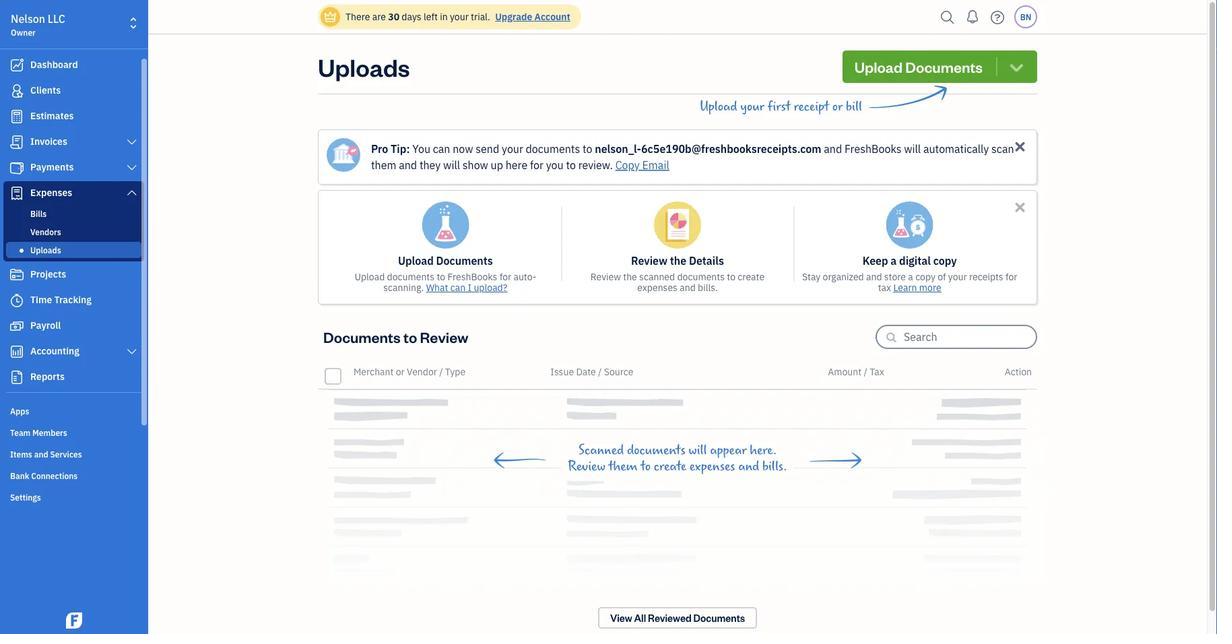 Task type: locate. For each thing, give the bounding box(es) containing it.
expenses down appear
[[690, 459, 736, 474]]

timer image
[[9, 294, 25, 307]]

0 vertical spatial close image
[[1013, 139, 1029, 154]]

main element
[[0, 0, 182, 634]]

clients link
[[3, 79, 144, 103]]

connections
[[31, 470, 78, 481]]

there
[[346, 10, 370, 23]]

documents inside scanned documents will appear here. review them to create expenses and bills.
[[627, 443, 686, 458]]

show
[[463, 158, 489, 172]]

or
[[833, 99, 843, 114], [396, 366, 405, 378]]

bills. for review the details review the scanned documents to create expenses and bills.
[[698, 281, 718, 294]]

your right of
[[949, 271, 968, 283]]

to
[[583, 142, 593, 156], [566, 158, 576, 172], [437, 271, 446, 283], [727, 271, 736, 283], [404, 327, 417, 346], [641, 459, 651, 474]]

for
[[530, 158, 544, 172], [500, 271, 512, 283], [1006, 271, 1018, 283]]

vendor
[[407, 366, 437, 378]]

create for details
[[738, 271, 765, 283]]

notifications image
[[962, 3, 984, 30]]

1 horizontal spatial uploads
[[318, 51, 410, 83]]

0 horizontal spatial will
[[444, 158, 460, 172]]

upload up bill
[[855, 57, 903, 76]]

review
[[632, 254, 668, 268], [591, 271, 621, 283], [420, 327, 469, 346], [568, 459, 606, 474]]

1 horizontal spatial or
[[833, 99, 843, 114]]

copy email button
[[616, 157, 670, 173]]

and down keep
[[867, 271, 883, 283]]

team members
[[10, 427, 67, 438]]

expenses
[[638, 281, 678, 294], [690, 459, 736, 474]]

/ right date on the left of the page
[[599, 366, 602, 378]]

0 vertical spatial freshbooks
[[845, 142, 902, 156]]

1 vertical spatial them
[[609, 459, 638, 474]]

payments
[[30, 161, 74, 173]]

1 horizontal spatial bills.
[[763, 459, 788, 474]]

2 vertical spatial chevron large down image
[[126, 346, 138, 357]]

0 horizontal spatial a
[[891, 254, 897, 268]]

upgrade account link
[[493, 10, 571, 23]]

team members link
[[3, 422, 144, 442]]

1 horizontal spatial upload documents
[[855, 57, 983, 76]]

1 horizontal spatial freshbooks
[[845, 142, 902, 156]]

create
[[738, 271, 765, 283], [654, 459, 687, 474]]

documents
[[526, 142, 580, 156], [387, 271, 435, 283], [678, 271, 725, 283], [627, 443, 686, 458]]

1 vertical spatial close image
[[1013, 199, 1029, 215]]

1 vertical spatial a
[[909, 271, 914, 283]]

the left "scanned"
[[624, 271, 637, 283]]

stay organized and store a copy of your receipts for tax
[[803, 271, 1018, 294]]

1 chevron large down image from the top
[[126, 137, 138, 148]]

documents
[[906, 57, 983, 76], [436, 254, 493, 268], [324, 327, 401, 346], [694, 612, 745, 624]]

upload?
[[474, 281, 508, 294]]

1 close image from the top
[[1013, 139, 1029, 154]]

uploads link
[[6, 242, 142, 258]]

invoices link
[[3, 130, 144, 154]]

upload documents
[[855, 57, 983, 76], [398, 254, 493, 268]]

0 horizontal spatial or
[[396, 366, 405, 378]]

1 vertical spatial will
[[444, 158, 460, 172]]

and right "scanned"
[[680, 281, 696, 294]]

automatically
[[924, 142, 990, 156]]

2 horizontal spatial /
[[864, 366, 868, 378]]

/ left type 'button'
[[440, 366, 443, 378]]

and freshbooks will automatically scan them and they will show up here for you to review.
[[371, 142, 1015, 172]]

bills. down details
[[698, 281, 718, 294]]

create inside review the details review the scanned documents to create expenses and bills.
[[738, 271, 765, 283]]

close image right automatically at top right
[[1013, 139, 1029, 154]]

0 vertical spatial upload documents
[[855, 57, 983, 76]]

bank connections link
[[3, 465, 144, 485]]

upload up documents to review
[[355, 271, 385, 283]]

invoice image
[[9, 135, 25, 149]]

freshbooks
[[845, 142, 902, 156], [448, 271, 498, 283]]

0 vertical spatial will
[[905, 142, 921, 156]]

0 vertical spatial create
[[738, 271, 765, 283]]

0 vertical spatial can
[[433, 142, 451, 156]]

can left i
[[451, 281, 466, 294]]

1 horizontal spatial create
[[738, 271, 765, 283]]

items
[[10, 449, 32, 460]]

1 vertical spatial expenses
[[690, 459, 736, 474]]

0 horizontal spatial them
[[371, 158, 397, 172]]

upload documents button
[[843, 51, 1038, 83]]

go to help image
[[987, 7, 1009, 27]]

create for will
[[654, 459, 687, 474]]

estimates link
[[3, 104, 144, 129]]

freshbooks inside and freshbooks will automatically scan them and they will show up here for you to review.
[[845, 142, 902, 156]]

expenses down review the details image
[[638, 281, 678, 294]]

will
[[905, 142, 921, 156], [444, 158, 460, 172], [689, 443, 707, 458]]

documents inside review the details review the scanned documents to create expenses and bills.
[[678, 271, 725, 283]]

them inside and freshbooks will automatically scan them and they will show up here for you to review.
[[371, 158, 397, 172]]

expenses inside scanned documents will appear here. review them to create expenses and bills.
[[690, 459, 736, 474]]

projects
[[30, 268, 66, 280]]

the up "scanned"
[[670, 254, 687, 268]]

dashboard image
[[9, 59, 25, 72]]

1 vertical spatial chevron large down image
[[126, 187, 138, 198]]

all
[[635, 612, 646, 624]]

0 vertical spatial them
[[371, 158, 397, 172]]

view all reviewed documents link
[[598, 607, 758, 629]]

review the details review the scanned documents to create expenses and bills.
[[591, 254, 765, 294]]

documents down details
[[678, 271, 725, 283]]

your inside stay organized and store a copy of your receipts for tax
[[949, 271, 968, 283]]

upload documents image
[[422, 202, 470, 249]]

your left first
[[741, 99, 765, 114]]

chart image
[[9, 345, 25, 359]]

will down now
[[444, 158, 460, 172]]

upload up the "6c5e190b@freshbooksreceipts.com"
[[700, 99, 738, 114]]

a
[[891, 254, 897, 268], [909, 271, 914, 283]]

expenses inside review the details review the scanned documents to create expenses and bills.
[[638, 281, 678, 294]]

0 horizontal spatial uploads
[[30, 245, 61, 255]]

view
[[611, 612, 633, 624]]

documents left i
[[387, 271, 435, 283]]

up
[[491, 158, 503, 172]]

2 close image from the top
[[1013, 199, 1029, 215]]

scanned
[[640, 271, 675, 283]]

them
[[371, 158, 397, 172], [609, 459, 638, 474]]

1 horizontal spatial /
[[599, 366, 602, 378]]

0 vertical spatial chevron large down image
[[126, 137, 138, 148]]

bills. inside scanned documents will appear here. review them to create expenses and bills.
[[763, 459, 788, 474]]

time
[[30, 294, 52, 306]]

issue date button
[[551, 366, 596, 378]]

tax
[[870, 366, 885, 378]]

i
[[468, 281, 472, 294]]

or left vendor
[[396, 366, 405, 378]]

store
[[885, 271, 907, 283]]

can up they
[[433, 142, 451, 156]]

left
[[424, 10, 438, 23]]

them inside scanned documents will appear here. review them to create expenses and bills.
[[609, 459, 638, 474]]

freshbooks image
[[63, 613, 85, 629]]

review up "scanned"
[[632, 254, 668, 268]]

1 vertical spatial copy
[[916, 271, 936, 283]]

chevron large down image inside invoices link
[[126, 137, 138, 148]]

your up the here
[[502, 142, 524, 156]]

llc
[[48, 12, 65, 26]]

amount button
[[829, 366, 862, 378]]

for left you
[[530, 158, 544, 172]]

bills. inside review the details review the scanned documents to create expenses and bills.
[[698, 281, 718, 294]]

documents up you
[[526, 142, 580, 156]]

1 horizontal spatial will
[[689, 443, 707, 458]]

will left appear
[[689, 443, 707, 458]]

0 horizontal spatial for
[[500, 271, 512, 283]]

or left bill
[[833, 99, 843, 114]]

bills. down here.
[[763, 459, 788, 474]]

0 horizontal spatial expenses
[[638, 281, 678, 294]]

0 horizontal spatial create
[[654, 459, 687, 474]]

uploads
[[318, 51, 410, 83], [30, 245, 61, 255]]

will for scanned
[[689, 443, 707, 458]]

chevrondown image
[[1008, 57, 1026, 76]]

them down scanned
[[609, 459, 638, 474]]

for left auto-
[[500, 271, 512, 283]]

0 horizontal spatial the
[[624, 271, 637, 283]]

documents up what can i upload?
[[436, 254, 493, 268]]

there are 30 days left in your trial. upgrade account
[[346, 10, 571, 23]]

scan
[[992, 142, 1015, 156]]

the
[[670, 254, 687, 268], [624, 271, 637, 283]]

2 chevron large down image from the top
[[126, 187, 138, 198]]

time tracking link
[[3, 288, 144, 313]]

2 / from the left
[[599, 366, 602, 378]]

0 horizontal spatial /
[[440, 366, 443, 378]]

to inside scanned documents will appear here. review them to create expenses and bills.
[[641, 459, 651, 474]]

chevron large down image down chevron large down icon
[[126, 187, 138, 198]]

type
[[445, 366, 466, 378]]

upload up scanning.
[[398, 254, 434, 268]]

for right receipts
[[1006, 271, 1018, 283]]

chevron large down image for expenses
[[126, 187, 138, 198]]

upload documents down search icon at the right top of page
[[855, 57, 983, 76]]

2 vertical spatial will
[[689, 443, 707, 458]]

send
[[476, 142, 500, 156]]

and inside scanned documents will appear here. review them to create expenses and bills.
[[739, 459, 760, 474]]

expenses for the
[[638, 281, 678, 294]]

invoices
[[30, 135, 67, 148]]

1 vertical spatial bills.
[[763, 459, 788, 474]]

chevron large down image
[[126, 137, 138, 148], [126, 187, 138, 198], [126, 346, 138, 357]]

documents down search icon at the right top of page
[[906, 57, 983, 76]]

now
[[453, 142, 473, 156]]

upload documents up 'upload documents to freshbooks for auto- scanning.'
[[398, 254, 493, 268]]

type button
[[445, 366, 466, 378]]

uploads down vendors
[[30, 245, 61, 255]]

and
[[824, 142, 843, 156], [399, 158, 417, 172], [867, 271, 883, 283], [680, 281, 696, 294], [34, 449, 48, 460], [739, 459, 760, 474]]

0 vertical spatial bills.
[[698, 281, 718, 294]]

bn
[[1021, 11, 1032, 22]]

your right in
[[450, 10, 469, 23]]

digital
[[900, 254, 931, 268]]

0 horizontal spatial freshbooks
[[448, 271, 498, 283]]

bank
[[10, 470, 29, 481]]

0 vertical spatial the
[[670, 254, 687, 268]]

0 vertical spatial copy
[[934, 254, 957, 268]]

chevron large down image up reports link
[[126, 346, 138, 357]]

copy up of
[[934, 254, 957, 268]]

and down here.
[[739, 459, 760, 474]]

will inside scanned documents will appear here. review them to create expenses and bills.
[[689, 443, 707, 458]]

0 vertical spatial expenses
[[638, 281, 678, 294]]

1 horizontal spatial expenses
[[690, 459, 736, 474]]

reports
[[30, 370, 65, 383]]

expenses link
[[3, 181, 144, 206]]

uploads inside main element
[[30, 245, 61, 255]]

search image
[[938, 7, 959, 27]]

can
[[433, 142, 451, 156], [451, 281, 466, 294]]

chevron large down image for invoices
[[126, 137, 138, 148]]

1 horizontal spatial for
[[530, 158, 544, 172]]

and right items
[[34, 449, 48, 460]]

documents right reviewed at bottom right
[[694, 612, 745, 624]]

will left automatically at top right
[[905, 142, 921, 156]]

chevron large down image inside "accounting" link
[[126, 346, 138, 357]]

2 horizontal spatial will
[[905, 142, 921, 156]]

/ left 'tax' button
[[864, 366, 868, 378]]

in
[[440, 10, 448, 23]]

a up store
[[891, 254, 897, 268]]

estimate image
[[9, 110, 25, 123]]

1 vertical spatial freshbooks
[[448, 271, 498, 283]]

documents right scanned
[[627, 443, 686, 458]]

uploads down there at the top of the page
[[318, 51, 410, 83]]

2 horizontal spatial for
[[1006, 271, 1018, 283]]

close image down scan
[[1013, 199, 1029, 215]]

tax button
[[870, 366, 885, 378]]

create inside scanned documents will appear here. review them to create expenses and bills.
[[654, 459, 687, 474]]

1 vertical spatial upload documents
[[398, 254, 493, 268]]

projects link
[[3, 263, 144, 287]]

0 horizontal spatial bills.
[[698, 281, 718, 294]]

them down the pro
[[371, 158, 397, 172]]

1 vertical spatial create
[[654, 459, 687, 474]]

auto-
[[514, 271, 537, 283]]

for inside stay organized and store a copy of your receipts for tax
[[1006, 271, 1018, 283]]

documents inside 'upload documents to freshbooks for auto- scanning.'
[[387, 271, 435, 283]]

1 horizontal spatial them
[[609, 459, 638, 474]]

1 vertical spatial the
[[624, 271, 637, 283]]

close image
[[1013, 139, 1029, 154], [1013, 199, 1029, 215]]

payroll
[[30, 319, 61, 332]]

bills.
[[698, 281, 718, 294], [763, 459, 788, 474]]

3 chevron large down image from the top
[[126, 346, 138, 357]]

30
[[388, 10, 400, 23]]

1 vertical spatial can
[[451, 281, 466, 294]]

merchant
[[354, 366, 394, 378]]

review down scanned
[[568, 459, 606, 474]]

chevron large down image up chevron large down icon
[[126, 137, 138, 148]]

documents inside "link"
[[694, 612, 745, 624]]

to inside and freshbooks will automatically scan them and they will show up here for you to review.
[[566, 158, 576, 172]]

1 horizontal spatial the
[[670, 254, 687, 268]]

review.
[[579, 158, 613, 172]]

action
[[1005, 366, 1033, 378]]

a right store
[[909, 271, 914, 283]]

upload documents inside upload documents button
[[855, 57, 983, 76]]

1 horizontal spatial a
[[909, 271, 914, 283]]

1 vertical spatial uploads
[[30, 245, 61, 255]]

0 horizontal spatial upload documents
[[398, 254, 493, 268]]

copy left of
[[916, 271, 936, 283]]



Task type: vqa. For each thing, say whether or not it's contained in the screenshot.
caretUp Image
no



Task type: describe. For each thing, give the bounding box(es) containing it.
team
[[10, 427, 30, 438]]

view all reviewed documents
[[611, 612, 745, 624]]

vendors link
[[6, 224, 142, 240]]

bills
[[30, 208, 47, 219]]

details
[[689, 254, 724, 268]]

upload documents to freshbooks for auto- scanning.
[[355, 271, 537, 294]]

apps link
[[3, 400, 144, 421]]

for inside and freshbooks will automatically scan them and they will show up here for you to review.
[[530, 158, 544, 172]]

review up type 'button'
[[420, 327, 469, 346]]

report image
[[9, 371, 25, 384]]

copy inside stay organized and store a copy of your receipts for tax
[[916, 271, 936, 283]]

scanned documents will appear here. review them to create expenses and bills.
[[568, 443, 788, 474]]

Search text field
[[904, 326, 1037, 348]]

chevron large down image for accounting
[[126, 346, 138, 357]]

vendors
[[30, 226, 61, 237]]

amount / tax
[[829, 366, 885, 378]]

members
[[32, 427, 67, 438]]

bn button
[[1015, 5, 1038, 28]]

date
[[577, 366, 596, 378]]

documents to review
[[324, 327, 469, 346]]

clients
[[30, 84, 61, 96]]

pro
[[371, 142, 388, 156]]

upload documents button
[[843, 51, 1038, 83]]

keep a digital copy
[[863, 254, 957, 268]]

money image
[[9, 319, 25, 333]]

will for and
[[905, 142, 921, 156]]

reports link
[[3, 365, 144, 390]]

tip:
[[391, 142, 410, 156]]

learn more
[[894, 281, 942, 294]]

accounting
[[30, 345, 79, 357]]

crown image
[[324, 10, 338, 24]]

chevron large down image
[[126, 162, 138, 173]]

receipt
[[794, 99, 830, 114]]

upgrade
[[495, 10, 533, 23]]

bills. for scanned documents will appear here. review them to create expenses and bills.
[[763, 459, 788, 474]]

copy
[[616, 158, 640, 172]]

pro tip: you can now send your documents to nelson_l-6c5e190b@freshbooksreceipts.com
[[371, 142, 822, 156]]

expenses
[[30, 186, 72, 199]]

project image
[[9, 268, 25, 282]]

0 vertical spatial or
[[833, 99, 843, 114]]

merchant or vendor button
[[354, 366, 437, 378]]

reviewed
[[648, 612, 692, 624]]

and down 'tip:'
[[399, 158, 417, 172]]

expense image
[[9, 187, 25, 200]]

source button
[[604, 366, 634, 378]]

more
[[920, 281, 942, 294]]

copy email
[[616, 158, 670, 172]]

0 vertical spatial uploads
[[318, 51, 410, 83]]

payments link
[[3, 156, 144, 180]]

dashboard link
[[3, 53, 144, 78]]

merchant or vendor / type
[[354, 366, 466, 378]]

trial.
[[471, 10, 491, 23]]

email
[[643, 158, 670, 172]]

nelson llc owner
[[11, 12, 65, 38]]

scanned
[[579, 443, 624, 458]]

what can i upload?
[[426, 281, 508, 294]]

freshbooks inside 'upload documents to freshbooks for auto- scanning.'
[[448, 271, 498, 283]]

6c5e190b@freshbooksreceipts.com
[[642, 142, 822, 156]]

for inside 'upload documents to freshbooks for auto- scanning.'
[[500, 271, 512, 283]]

of
[[938, 271, 947, 283]]

review inside scanned documents will appear here. review them to create expenses and bills.
[[568, 459, 606, 474]]

expenses for documents
[[690, 459, 736, 474]]

here
[[506, 158, 528, 172]]

3 / from the left
[[864, 366, 868, 378]]

and inside stay organized and store a copy of your receipts for tax
[[867, 271, 883, 283]]

bills link
[[6, 206, 142, 222]]

1 / from the left
[[440, 366, 443, 378]]

documents inside button
[[906, 57, 983, 76]]

and inside "link"
[[34, 449, 48, 460]]

account
[[535, 10, 571, 23]]

to inside 'upload documents to freshbooks for auto- scanning.'
[[437, 271, 446, 283]]

and down the receipt
[[824, 142, 843, 156]]

keep
[[863, 254, 889, 268]]

items and services
[[10, 449, 82, 460]]

here.
[[750, 443, 777, 458]]

scanning.
[[384, 281, 424, 294]]

payment image
[[9, 161, 25, 175]]

documents up merchant
[[324, 327, 401, 346]]

owner
[[11, 27, 36, 38]]

0 vertical spatial a
[[891, 254, 897, 268]]

keep a digital copy image
[[887, 202, 934, 249]]

tax
[[879, 281, 892, 294]]

upload inside button
[[855, 57, 903, 76]]

time tracking
[[30, 294, 92, 306]]

receipts
[[970, 271, 1004, 283]]

settings
[[10, 492, 41, 503]]

client image
[[9, 84, 25, 98]]

review left "scanned"
[[591, 271, 621, 283]]

what
[[426, 281, 449, 294]]

items and services link
[[3, 443, 144, 464]]

and inside review the details review the scanned documents to create expenses and bills.
[[680, 281, 696, 294]]

are
[[373, 10, 386, 23]]

to inside review the details review the scanned documents to create expenses and bills.
[[727, 271, 736, 283]]

payroll link
[[3, 314, 144, 338]]

1 vertical spatial or
[[396, 366, 405, 378]]

first
[[768, 99, 791, 114]]

bank connections
[[10, 470, 78, 481]]

estimates
[[30, 110, 74, 122]]

review the details image
[[654, 202, 702, 249]]

nelson_l-
[[595, 142, 642, 156]]

they
[[420, 158, 441, 172]]

you
[[546, 158, 564, 172]]

appear
[[711, 443, 747, 458]]

a inside stay organized and store a copy of your receipts for tax
[[909, 271, 914, 283]]

nelson
[[11, 12, 45, 26]]

bill
[[847, 99, 863, 114]]

source
[[604, 366, 634, 378]]

amount
[[829, 366, 862, 378]]

upload inside 'upload documents to freshbooks for auto- scanning.'
[[355, 271, 385, 283]]

dashboard
[[30, 58, 78, 71]]



